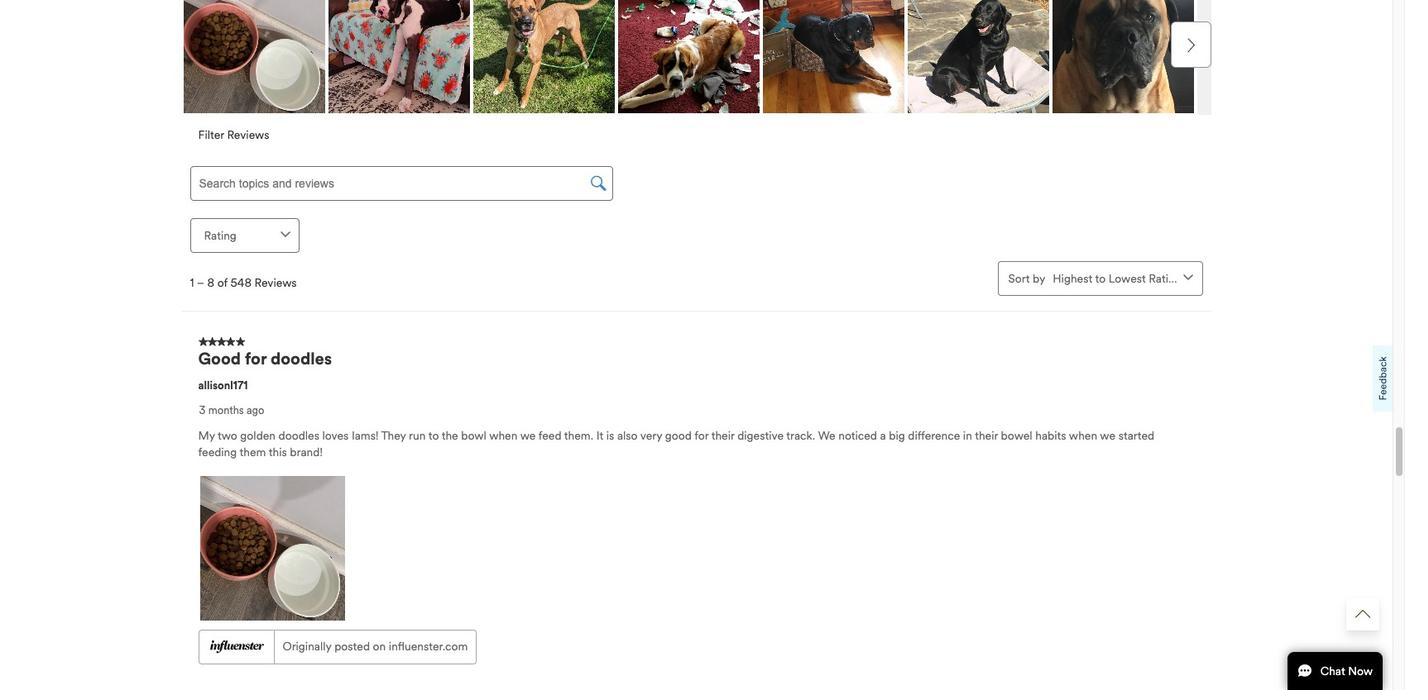 Task type: locate. For each thing, give the bounding box(es) containing it.
when right bowl
[[489, 429, 517, 443]]

originally posted on influenster.com
[[283, 640, 468, 654]]

1 vertical spatial for
[[694, 429, 709, 443]]

–
[[197, 277, 204, 291]]

originally
[[283, 640, 331, 654]]

when right habits
[[1069, 429, 1097, 443]]

0 horizontal spatial we
[[520, 429, 536, 443]]

8
[[207, 277, 214, 291]]

Search topics and reviews text field
[[190, 167, 613, 201]]

my two golden doodles loves iams! they run to the bowl when we feed them. it is also very good for their digestive track. we noticed a big difference in their bowel habits when we started feeding them this brand!
[[198, 429, 1154, 460]]

1
[[190, 277, 194, 291]]

good
[[198, 349, 241, 370]]

very
[[640, 429, 662, 443]]

reviews
[[227, 129, 269, 143], [255, 277, 297, 291]]

doodles
[[271, 349, 332, 370], [279, 429, 319, 443]]

their left digestive
[[711, 429, 734, 443]]

their
[[711, 429, 734, 443], [975, 429, 998, 443]]

doodles up brand!
[[279, 429, 319, 443]]

reviews right 548
[[255, 277, 297, 291]]

0 vertical spatial reviews
[[227, 129, 269, 143]]

1 horizontal spatial when
[[1069, 429, 1097, 443]]

run
[[409, 429, 426, 443]]

1 horizontal spatial for
[[694, 429, 709, 443]]

good
[[665, 429, 692, 443]]

brand!
[[290, 446, 323, 460]]

months
[[208, 404, 244, 418]]

ago
[[246, 404, 264, 418]]

0 vertical spatial for
[[245, 349, 267, 370]]

1 – 8 of 548 reviews
[[190, 277, 297, 291]]

we left feed
[[520, 429, 536, 443]]

for right good
[[245, 349, 267, 370]]

when
[[489, 429, 517, 443], [1069, 429, 1097, 443]]

3
[[199, 404, 206, 418]]

1 horizontal spatial we
[[1100, 429, 1115, 443]]

reviews right filter
[[227, 129, 269, 143]]

2 we from the left
[[1100, 429, 1115, 443]]

styled arrow button link
[[1346, 598, 1379, 631]]

we left started
[[1100, 429, 1115, 443]]

for right good on the left of page
[[694, 429, 709, 443]]

1 vertical spatial doodles
[[279, 429, 319, 443]]

0 vertical spatial doodles
[[271, 349, 332, 370]]

their right in
[[975, 429, 998, 443]]

for
[[245, 349, 267, 370], [694, 429, 709, 443]]

this
[[269, 446, 287, 460]]

we
[[520, 429, 536, 443], [1100, 429, 1115, 443]]

also
[[617, 429, 638, 443]]

good for doodles
[[198, 349, 332, 370]]

posted
[[334, 640, 370, 654]]

None search field
[[190, 167, 613, 201]]

0 horizontal spatial their
[[711, 429, 734, 443]]

doodles right good
[[271, 349, 332, 370]]

2 when from the left
[[1069, 429, 1097, 443]]

they
[[381, 429, 406, 443]]

1 vertical spatial reviews
[[255, 277, 297, 291]]

0 horizontal spatial when
[[489, 429, 517, 443]]

1 horizontal spatial their
[[975, 429, 998, 443]]

two
[[218, 429, 237, 443]]

difference
[[908, 429, 960, 443]]

filter
[[198, 129, 224, 143]]

bowel
[[1001, 429, 1032, 443]]

habits
[[1035, 429, 1066, 443]]

my
[[198, 429, 215, 443]]



Task type: describe. For each thing, give the bounding box(es) containing it.
of
[[217, 277, 228, 291]]

digestive
[[737, 429, 784, 443]]

to
[[428, 429, 439, 443]]

3 months ago
[[199, 404, 264, 418]]

influenster.com
[[389, 640, 468, 654]]

doodles inside my two golden doodles loves iams! they run to the bowl when we feed them. it is also very good for their digestive track. we noticed a big difference in their bowel habits when we started feeding them this brand!
[[279, 429, 319, 443]]

the
[[442, 429, 458, 443]]

loves
[[322, 429, 349, 443]]

it
[[596, 429, 603, 443]]

for inside my two golden doodles loves iams! they run to the bowl when we feed them. it is also very good for their digestive track. we noticed a big difference in their bowel habits when we started feeding them this brand!
[[694, 429, 709, 443]]

iams!
[[352, 429, 378, 443]]

we
[[818, 429, 835, 443]]

golden
[[240, 429, 276, 443]]

1 when from the left
[[489, 429, 517, 443]]

feed
[[538, 429, 561, 443]]

them.
[[564, 429, 593, 443]]

1 their from the left
[[711, 429, 734, 443]]

a
[[880, 429, 886, 443]]

started
[[1118, 429, 1154, 443]]

filter reviews
[[198, 129, 269, 143]]

1 we from the left
[[520, 429, 536, 443]]

548
[[230, 277, 252, 291]]

feeding
[[198, 446, 237, 460]]

noticed
[[838, 429, 877, 443]]

track.
[[786, 429, 815, 443]]

on
[[373, 640, 386, 654]]

them
[[240, 446, 266, 460]]

in
[[963, 429, 972, 443]]

scroll to top image
[[1355, 607, 1370, 622]]

0 horizontal spatial for
[[245, 349, 267, 370]]

2 their from the left
[[975, 429, 998, 443]]

bowl
[[461, 429, 486, 443]]

big
[[889, 429, 905, 443]]

is
[[606, 429, 614, 443]]



Task type: vqa. For each thing, say whether or not it's contained in the screenshot.
topmost for
yes



